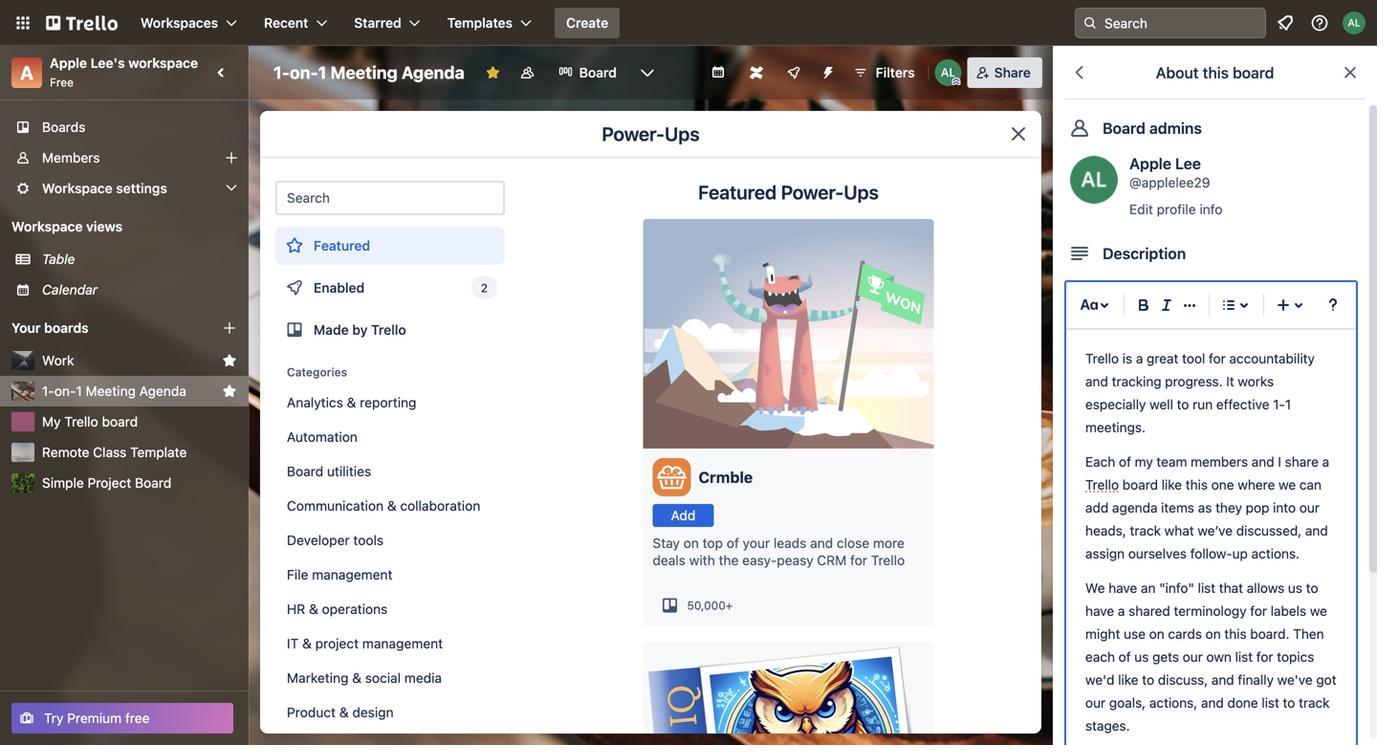 Task type: locate. For each thing, give the bounding box(es) containing it.
workspaces
[[141, 15, 218, 31]]

trello down each
[[1086, 477, 1119, 493]]

trello inside each of my team members and i share a trello board like this one where we can add agenda items as they pop into our heads, track what we've discussed, and assign ourselves follow-up actions.
[[1086, 477, 1119, 493]]

leads
[[774, 535, 807, 551]]

our inside each of my team members and i share a trello board like this one where we can add agenda items as they pop into our heads, track what we've discussed, and assign ourselves follow-up actions.
[[1300, 500, 1320, 515]]

marketing & social media link
[[275, 663, 505, 693]]

for down allows
[[1250, 603, 1267, 619]]

this up as
[[1186, 477, 1208, 493]]

a inside trello is a great tool for accountability and tracking progress. it works especially well to run effective 1-1 meetings.
[[1136, 351, 1143, 366]]

Board name text field
[[264, 57, 474, 88]]

1- down recent
[[274, 62, 290, 83]]

board left the customize views image
[[579, 65, 617, 80]]

for
[[1209, 351, 1226, 366], [850, 552, 868, 568], [1250, 603, 1267, 619], [1257, 649, 1273, 665]]

Main content area, start typing to enter text. text field
[[1086, 347, 1340, 737]]

0 horizontal spatial list
[[1198, 580, 1216, 596]]

we up into
[[1279, 477, 1296, 493]]

on down terminology
[[1206, 626, 1221, 642]]

us up labels in the right of the page
[[1288, 580, 1303, 596]]

1-on-1 meeting agenda button
[[42, 382, 214, 401]]

like up goals,
[[1118, 672, 1139, 688]]

0 vertical spatial ups
[[665, 122, 700, 145]]

our down "cards"
[[1183, 649, 1203, 665]]

0 vertical spatial meeting
[[331, 62, 398, 83]]

stages.
[[1086, 718, 1130, 733]]

starred icon image for work
[[222, 353, 237, 368]]

table link
[[42, 250, 237, 269]]

0 vertical spatial of
[[1119, 454, 1131, 470]]

apple inside apple lee @applelee29
[[1130, 154, 1172, 173]]

board inside 'link'
[[102, 414, 138, 429]]

board
[[579, 65, 617, 80], [1103, 119, 1146, 137], [287, 463, 323, 479], [135, 475, 171, 491]]

they
[[1216, 500, 1242, 515]]

1 vertical spatial of
[[727, 535, 739, 551]]

0 horizontal spatial our
[[1086, 695, 1106, 711]]

apple up free
[[50, 55, 87, 71]]

and left done
[[1201, 695, 1224, 711]]

design
[[352, 704, 394, 720]]

Search field
[[1098, 9, 1265, 37]]

0 vertical spatial we
[[1279, 477, 1296, 493]]

and inside stay on top of your leads and close more deals with the easy-peasy crm for trello
[[810, 535, 833, 551]]

track down agenda
[[1130, 523, 1161, 538]]

2 horizontal spatial 1
[[1285, 396, 1291, 412]]

simple project board link
[[42, 473, 237, 493]]

1 vertical spatial our
[[1183, 649, 1203, 665]]

actions,
[[1149, 695, 1198, 711]]

board admins
[[1103, 119, 1202, 137]]

& for design
[[339, 704, 349, 720]]

easy-
[[742, 552, 777, 568]]

recent
[[264, 15, 308, 31]]

1 horizontal spatial we
[[1310, 603, 1327, 619]]

1 horizontal spatial featured
[[698, 181, 777, 203]]

0 horizontal spatial apple lee (applelee29) image
[[935, 59, 962, 86]]

and inside trello is a great tool for accountability and tracking progress. it works especially well to run effective 1-1 meetings.
[[1086, 373, 1108, 389]]

trello right my
[[64, 414, 98, 429]]

board inside board utilities link
[[287, 463, 323, 479]]

1 horizontal spatial board
[[1123, 477, 1158, 493]]

& left 'social'
[[352, 670, 362, 686]]

my
[[42, 414, 61, 429]]

workspace inside dropdown button
[[42, 180, 113, 196]]

trello down more
[[871, 552, 905, 568]]

for down the board.
[[1257, 649, 1273, 665]]

for down close
[[850, 552, 868, 568]]

simple project board
[[42, 475, 171, 491]]

board.
[[1250, 626, 1290, 642]]

0 horizontal spatial like
[[1118, 672, 1139, 688]]

we inside we have an "info" list that allows us to have a shared terminology for labels we might use on cards on this board. then each of us gets our own list for topics we'd like to discuss, and finally we've got our goals, actions, and done list to track stages.
[[1310, 603, 1327, 619]]

0 vertical spatial like
[[1162, 477, 1182, 493]]

up
[[1232, 546, 1248, 561]]

like
[[1162, 477, 1182, 493], [1118, 672, 1139, 688]]

have
[[1109, 580, 1137, 596], [1086, 603, 1114, 619]]

to up labels in the right of the page
[[1306, 580, 1318, 596]]

lists image
[[1218, 294, 1241, 317]]

0 horizontal spatial meeting
[[86, 383, 136, 399]]

apple inside apple lee's workspace free
[[50, 55, 87, 71]]

workspace for workspace settings
[[42, 180, 113, 196]]

board down template
[[135, 475, 171, 491]]

1 vertical spatial like
[[1118, 672, 1139, 688]]

0 vertical spatial workspace
[[42, 180, 113, 196]]

work
[[42, 352, 74, 368]]

on- down recent popup button
[[290, 62, 318, 83]]

agenda inside button
[[139, 383, 186, 399]]

filters button
[[847, 57, 921, 88]]

track down got
[[1299, 695, 1330, 711]]

2 vertical spatial of
[[1119, 649, 1131, 665]]

0 vertical spatial featured
[[698, 181, 777, 203]]

1 vertical spatial workspace
[[11, 219, 83, 234]]

workspace for workspace views
[[11, 219, 83, 234]]

primary element
[[0, 0, 1377, 46]]

stay on top of your leads and close more deals with the easy-peasy crm for trello
[[653, 535, 905, 568]]

and up crm
[[810, 535, 833, 551]]

it
[[287, 636, 299, 651]]

have left an
[[1109, 580, 1137, 596]]

1 vertical spatial apple
[[1130, 154, 1172, 173]]

0 vertical spatial 1-on-1 meeting agenda
[[274, 62, 465, 83]]

1 vertical spatial track
[[1299, 695, 1330, 711]]

board for my trello board
[[102, 414, 138, 429]]

0 horizontal spatial board
[[102, 414, 138, 429]]

1 inside trello is a great tool for accountability and tracking progress. it works especially well to run effective 1-1 meetings.
[[1285, 396, 1291, 412]]

1 vertical spatial on-
[[54, 383, 76, 399]]

trello right by
[[371, 322, 406, 338]]

and up especially
[[1086, 373, 1108, 389]]

0 vertical spatial us
[[1288, 580, 1303, 596]]

1 right effective
[[1285, 396, 1291, 412]]

0 horizontal spatial apple
[[50, 55, 87, 71]]

2 vertical spatial board
[[1123, 477, 1158, 493]]

accountability
[[1229, 351, 1315, 366]]

list right own
[[1235, 649, 1253, 665]]

workspace
[[128, 55, 198, 71]]

on right use
[[1149, 626, 1165, 642]]

our
[[1300, 500, 1320, 515], [1183, 649, 1203, 665], [1086, 695, 1106, 711]]

&
[[347, 395, 356, 410], [387, 498, 397, 514], [309, 601, 318, 617], [302, 636, 312, 651], [352, 670, 362, 686], [339, 704, 349, 720]]

meeting
[[331, 62, 398, 83], [86, 383, 136, 399]]

on-
[[290, 62, 318, 83], [54, 383, 76, 399]]

a up use
[[1118, 603, 1125, 619]]

of right 'each'
[[1119, 649, 1131, 665]]

apple up @applelee29
[[1130, 154, 1172, 173]]

1-on-1 meeting agenda down starred
[[274, 62, 465, 83]]

1 inside board name "text field"
[[318, 62, 327, 83]]

agenda
[[1112, 500, 1158, 515]]

0 horizontal spatial 1-
[[42, 383, 54, 399]]

list down finally
[[1262, 695, 1280, 711]]

1 horizontal spatial 1-on-1 meeting agenda
[[274, 62, 465, 83]]

1 vertical spatial starred icon image
[[222, 384, 237, 399]]

1 horizontal spatial 1-
[[274, 62, 290, 83]]

1 vertical spatial a
[[1322, 454, 1330, 470]]

this right about on the top
[[1203, 64, 1229, 82]]

have up "might"
[[1086, 603, 1114, 619]]

1 horizontal spatial agenda
[[402, 62, 465, 83]]

0 vertical spatial apple
[[50, 55, 87, 71]]

of inside stay on top of your leads and close more deals with the easy-peasy crm for trello
[[727, 535, 739, 551]]

apple lee (applelee29) image
[[935, 59, 962, 86], [1070, 156, 1118, 204]]

management down hr & operations link in the left of the page
[[362, 636, 443, 651]]

power-
[[602, 122, 665, 145], [781, 181, 844, 203]]

1 horizontal spatial on-
[[290, 62, 318, 83]]

2 horizontal spatial 1-
[[1273, 396, 1285, 412]]

2 horizontal spatial list
[[1262, 695, 1280, 711]]

boards
[[44, 320, 89, 336]]

we up then
[[1310, 603, 1327, 619]]

calendar power-up image
[[710, 64, 726, 79]]

gets
[[1153, 649, 1179, 665]]

0 horizontal spatial on-
[[54, 383, 76, 399]]

starred icon image
[[222, 353, 237, 368], [222, 384, 237, 399]]

1 vertical spatial 1-on-1 meeting agenda
[[42, 383, 186, 399]]

run
[[1193, 396, 1213, 412]]

& right it
[[302, 636, 312, 651]]

on
[[684, 535, 699, 551], [1149, 626, 1165, 642], [1206, 626, 1221, 642]]

0 vertical spatial starred icon image
[[222, 353, 237, 368]]

2 horizontal spatial our
[[1300, 500, 1320, 515]]

starred icon image for 1-on-1 meeting agenda
[[222, 384, 237, 399]]

to down gets
[[1142, 672, 1155, 688]]

1 vertical spatial us
[[1135, 649, 1149, 665]]

1 vertical spatial this
[[1186, 477, 1208, 493]]

trello
[[371, 322, 406, 338], [1086, 351, 1119, 366], [64, 414, 98, 429], [1086, 477, 1119, 493], [871, 552, 905, 568]]

like down team
[[1162, 477, 1182, 493]]

0 vertical spatial agenda
[[402, 62, 465, 83]]

Search text field
[[275, 181, 505, 215]]

1 horizontal spatial meeting
[[331, 62, 398, 83]]

this up own
[[1225, 626, 1247, 642]]

meeting inside board name "text field"
[[331, 62, 398, 83]]

1 vertical spatial list
[[1235, 649, 1253, 665]]

each
[[1086, 454, 1115, 470]]

0 horizontal spatial a
[[1118, 603, 1125, 619]]

1 up my trello board
[[76, 383, 82, 399]]

1 down recent popup button
[[318, 62, 327, 83]]

made by trello
[[314, 322, 406, 338]]

1- up my
[[42, 383, 54, 399]]

for right tool
[[1209, 351, 1226, 366]]

premium
[[67, 710, 122, 726]]

1 horizontal spatial apple lee (applelee29) image
[[1070, 156, 1118, 204]]

of up the
[[727, 535, 739, 551]]

this
[[1203, 64, 1229, 82], [1186, 477, 1208, 493], [1225, 626, 1247, 642]]

trello inside 'link'
[[64, 414, 98, 429]]

add
[[671, 507, 696, 523]]

starred button
[[343, 8, 432, 38]]

management up operations
[[312, 567, 393, 582]]

to inside trello is a great tool for accountability and tracking progress. it works especially well to run effective 1-1 meetings.
[[1177, 396, 1189, 412]]

1 vertical spatial board
[[102, 414, 138, 429]]

0 horizontal spatial featured
[[314, 238, 370, 253]]

& right analytics
[[347, 395, 356, 410]]

on- inside board name "text field"
[[290, 62, 318, 83]]

automation image
[[813, 57, 840, 84]]

on- down work
[[54, 383, 76, 399]]

& down board utilities link
[[387, 498, 397, 514]]

workspace up the 'table'
[[11, 219, 83, 234]]

1 horizontal spatial power-
[[781, 181, 844, 203]]

board down my
[[1123, 477, 1158, 493]]

50,000 +
[[687, 599, 733, 612]]

0 horizontal spatial agenda
[[139, 383, 186, 399]]

this member is an admin of this board. image
[[952, 77, 961, 86]]

2 vertical spatial this
[[1225, 626, 1247, 642]]

1- down works
[[1273, 396, 1285, 412]]

1- inside trello is a great tool for accountability and tracking progress. it works especially well to run effective 1-1 meetings.
[[1273, 396, 1285, 412]]

use
[[1124, 626, 1146, 642]]

try premium free button
[[11, 703, 233, 734]]

1 vertical spatial meeting
[[86, 383, 136, 399]]

50,000
[[687, 599, 726, 612]]

we inside each of my team members and i share a trello board like this one where we can add agenda items as they pop into our heads, track what we've discussed, and assign ourselves follow-up actions.
[[1279, 477, 1296, 493]]

on up with
[[684, 535, 699, 551]]

board down automation
[[287, 463, 323, 479]]

to left "run"
[[1177, 396, 1189, 412]]

add board image
[[222, 320, 237, 336]]

1 horizontal spatial 1
[[318, 62, 327, 83]]

board up remote class template
[[102, 414, 138, 429]]

a right 'share'
[[1322, 454, 1330, 470]]

& left design
[[339, 704, 349, 720]]

meetings.
[[1086, 419, 1146, 435]]

and down can
[[1305, 523, 1328, 538]]

1-on-1 meeting agenda down work "button"
[[42, 383, 186, 399]]

board left admins
[[1103, 119, 1146, 137]]

of inside each of my team members and i share a trello board like this one where we can add agenda items as they pop into our heads, track what we've discussed, and assign ourselves follow-up actions.
[[1119, 454, 1131, 470]]

filters
[[876, 65, 915, 80]]

meeting down work "button"
[[86, 383, 136, 399]]

workspace settings button
[[0, 173, 249, 204]]

pop
[[1246, 500, 1270, 515]]

try
[[44, 710, 64, 726]]

1 horizontal spatial like
[[1162, 477, 1182, 493]]

0 vertical spatial on-
[[290, 62, 318, 83]]

1
[[318, 62, 327, 83], [76, 383, 82, 399], [1285, 396, 1291, 412]]

1 vertical spatial agenda
[[139, 383, 186, 399]]

hr
[[287, 601, 305, 617]]

a right is
[[1136, 351, 1143, 366]]

agenda left star or unstar board 'icon'
[[402, 62, 465, 83]]

0 vertical spatial track
[[1130, 523, 1161, 538]]

product & design
[[287, 704, 394, 720]]

our down can
[[1300, 500, 1320, 515]]

1-on-1 meeting agenda inside board name "text field"
[[274, 62, 465, 83]]

trello left is
[[1086, 351, 1119, 366]]

0 horizontal spatial 1
[[76, 383, 82, 399]]

we have an "info" list that allows us to have a shared terminology for labels we might use on cards on this board. then each of us gets our own list for topics we'd like to discuss, and finally we've got our goals, actions, and done list to track stages.
[[1086, 580, 1340, 733]]

featured for featured power-ups
[[698, 181, 777, 203]]

on inside stay on top of your leads and close more deals with the easy-peasy crm for trello
[[684, 535, 699, 551]]

0 horizontal spatial we
[[1279, 477, 1296, 493]]

effective
[[1216, 396, 1270, 412]]

1 horizontal spatial apple
[[1130, 154, 1172, 173]]

2 horizontal spatial board
[[1233, 64, 1274, 82]]

calendar
[[42, 282, 98, 297]]

our down we'd
[[1086, 695, 1106, 711]]

apple lee (applelee29) image right filters
[[935, 59, 962, 86]]

us down use
[[1135, 649, 1149, 665]]

members link
[[0, 143, 249, 173]]

0 horizontal spatial track
[[1130, 523, 1161, 538]]

1 vertical spatial featured
[[314, 238, 370, 253]]

1 horizontal spatial a
[[1136, 351, 1143, 366]]

1-
[[274, 62, 290, 83], [42, 383, 54, 399], [1273, 396, 1285, 412]]

trello inside trello is a great tool for accountability and tracking progress. it works especially well to run effective 1-1 meetings.
[[1086, 351, 1119, 366]]

0 horizontal spatial 1-on-1 meeting agenda
[[42, 383, 186, 399]]

apple lee (applelee29) image left edit
[[1070, 156, 1118, 204]]

italic ⌘i image
[[1155, 294, 1178, 317]]

0 vertical spatial list
[[1198, 580, 1216, 596]]

1 horizontal spatial ups
[[844, 181, 879, 203]]

a
[[20, 61, 33, 84]]

board down 0 notifications icon
[[1233, 64, 1274, 82]]

featured inside 'featured' link
[[314, 238, 370, 253]]

0 vertical spatial board
[[1233, 64, 1274, 82]]

calendar link
[[42, 280, 237, 299]]

meeting down starred
[[331, 62, 398, 83]]

1 vertical spatial we
[[1310, 603, 1327, 619]]

0 horizontal spatial on
[[684, 535, 699, 551]]

of inside we have an "info" list that allows us to have a shared terminology for labels we might use on cards on this board. then each of us gets our own list for topics we'd like to discuss, and finally we've got our goals, actions, and done list to track stages.
[[1119, 649, 1131, 665]]

finally
[[1238, 672, 1274, 688]]

1 horizontal spatial track
[[1299, 695, 1330, 711]]

of left my
[[1119, 454, 1131, 470]]

my
[[1135, 454, 1153, 470]]

utilities
[[327, 463, 371, 479]]

1 vertical spatial management
[[362, 636, 443, 651]]

2 horizontal spatial a
[[1322, 454, 1330, 470]]

0 vertical spatial a
[[1136, 351, 1143, 366]]

list up terminology
[[1198, 580, 1216, 596]]

ups
[[665, 122, 700, 145], [844, 181, 879, 203]]

2 vertical spatial a
[[1118, 603, 1125, 619]]

back to home image
[[46, 8, 118, 38]]

apple for lee's
[[50, 55, 87, 71]]

edit profile info
[[1130, 201, 1223, 217]]

agenda up my trello board 'link'
[[139, 383, 186, 399]]

& right hr
[[309, 601, 318, 617]]

board for board utilities
[[287, 463, 323, 479]]

workspace down members
[[42, 180, 113, 196]]

marketing
[[287, 670, 349, 686]]

board inside board link
[[579, 65, 617, 80]]

0 vertical spatial our
[[1300, 500, 1320, 515]]

on- inside button
[[54, 383, 76, 399]]

1 horizontal spatial list
[[1235, 649, 1253, 665]]

1 vertical spatial apple lee (applelee29) image
[[1070, 156, 1118, 204]]

0 vertical spatial apple lee (applelee29) image
[[935, 59, 962, 86]]

is
[[1123, 351, 1133, 366]]

0 horizontal spatial ups
[[665, 122, 700, 145]]

like inside we have an "info" list that allows us to have a shared terminology for labels we might use on cards on this board. then each of us gets our own list for topics we'd like to discuss, and finally we've got our goals, actions, and done list to track stages.
[[1118, 672, 1139, 688]]

we
[[1086, 580, 1105, 596]]

1 starred icon image from the top
[[222, 353, 237, 368]]

of
[[1119, 454, 1131, 470], [727, 535, 739, 551], [1119, 649, 1131, 665]]

simple
[[42, 475, 84, 491]]

1-on-1 meeting agenda inside button
[[42, 383, 186, 399]]

remote class template
[[42, 444, 187, 460]]

2 starred icon image from the top
[[222, 384, 237, 399]]

starred
[[354, 15, 401, 31]]

agenda
[[402, 62, 465, 83], [139, 383, 186, 399]]

0 horizontal spatial power-
[[602, 122, 665, 145]]

media
[[404, 670, 442, 686]]



Task type: vqa. For each thing, say whether or not it's contained in the screenshot.
top meeting
yes



Task type: describe. For each thing, give the bounding box(es) containing it.
featured link
[[275, 227, 505, 265]]

1 vertical spatial ups
[[844, 181, 879, 203]]

confluence icon image
[[750, 66, 763, 79]]

can
[[1300, 477, 1322, 493]]

enabled
[[314, 280, 365, 296]]

1- inside button
[[42, 383, 54, 399]]

agenda inside board name "text field"
[[402, 62, 465, 83]]

2
[[481, 281, 488, 295]]

to down we've
[[1283, 695, 1295, 711]]

collaboration
[[400, 498, 480, 514]]

open information menu image
[[1310, 13, 1329, 33]]

+
[[726, 599, 733, 612]]

workspace views
[[11, 219, 122, 234]]

this inside we have an "info" list that allows us to have a shared terminology for labels we might use on cards on this board. then each of us gets our own list for topics we'd like to discuss, and finally we've got our goals, actions, and done list to track stages.
[[1225, 626, 1247, 642]]

we'd
[[1086, 672, 1115, 688]]

a inside we have an "info" list that allows us to have a shared terminology for labels we might use on cards on this board. then each of us gets our own list for topics we'd like to discuss, and finally we've got our goals, actions, and done list to track stages.
[[1118, 603, 1125, 619]]

where
[[1238, 477, 1275, 493]]

1 vertical spatial power-
[[781, 181, 844, 203]]

2 vertical spatial list
[[1262, 695, 1280, 711]]

made
[[314, 322, 349, 338]]

an
[[1141, 580, 1156, 596]]

and down own
[[1212, 672, 1234, 688]]

free
[[125, 710, 150, 726]]

it & project management link
[[275, 628, 505, 659]]

0 vertical spatial power-
[[602, 122, 665, 145]]

analytics & reporting link
[[275, 387, 505, 418]]

& for social
[[352, 670, 362, 686]]

& for collaboration
[[387, 498, 397, 514]]

2 vertical spatial our
[[1086, 695, 1106, 711]]

reporting
[[360, 395, 417, 410]]

it
[[1226, 373, 1234, 389]]

power ups image
[[786, 65, 801, 80]]

and left i
[[1252, 454, 1275, 470]]

this inside each of my team members and i share a trello board like this one where we can add agenda items as they pop into our heads, track what we've discussed, and assign ourselves follow-up actions.
[[1186, 477, 1208, 493]]

as
[[1198, 500, 1212, 515]]

each
[[1086, 649, 1115, 665]]

communication & collaboration link
[[275, 491, 505, 521]]

analytics & reporting
[[287, 395, 417, 410]]

power-ups
[[602, 122, 700, 145]]

0 vertical spatial management
[[312, 567, 393, 582]]

text styles image
[[1078, 294, 1101, 317]]

2 horizontal spatial on
[[1206, 626, 1221, 642]]

discuss,
[[1158, 672, 1208, 688]]

ourselves
[[1128, 546, 1187, 561]]

table
[[42, 251, 75, 267]]

heads,
[[1086, 523, 1126, 538]]

board for board admins
[[1103, 119, 1146, 137]]

discussed,
[[1236, 523, 1302, 538]]

we for where
[[1279, 477, 1296, 493]]

workspaces button
[[129, 8, 249, 38]]

try premium free
[[44, 710, 150, 726]]

edit
[[1130, 201, 1153, 217]]

add button
[[653, 504, 714, 527]]

trello is a great tool for accountability and tracking progress. it works especially well to run effective 1-1 meetings.
[[1086, 351, 1319, 435]]

workspace visible image
[[520, 65, 535, 80]]

trello inside stay on top of your leads and close more deals with the easy-peasy crm for trello
[[871, 552, 905, 568]]

tool
[[1182, 351, 1205, 366]]

social
[[365, 670, 401, 686]]

your boards with 5 items element
[[11, 317, 193, 340]]

share button
[[968, 57, 1043, 88]]

1 vertical spatial have
[[1086, 603, 1114, 619]]

description
[[1103, 244, 1186, 263]]

one
[[1212, 477, 1234, 493]]

remote class template link
[[42, 443, 237, 462]]

my trello board link
[[42, 412, 237, 431]]

terminology
[[1174, 603, 1247, 619]]

made by trello link
[[275, 311, 505, 349]]

featured for featured
[[314, 238, 370, 253]]

like inside each of my team members and i share a trello board like this one where we can add agenda items as they pop into our heads, track what we've discussed, and assign ourselves follow-up actions.
[[1162, 477, 1182, 493]]

admins
[[1150, 119, 1202, 137]]

board inside simple project board link
[[135, 475, 171, 491]]

1- inside board name "text field"
[[274, 62, 290, 83]]

0 horizontal spatial us
[[1135, 649, 1149, 665]]

shared
[[1129, 603, 1170, 619]]

customize views image
[[638, 63, 657, 82]]

a inside each of my team members and i share a trello board like this one where we can add agenda items as they pop into our heads, track what we've discussed, and assign ourselves follow-up actions.
[[1322, 454, 1330, 470]]

communication
[[287, 498, 384, 514]]

meeting inside button
[[86, 383, 136, 399]]

template
[[130, 444, 187, 460]]

developer tools
[[287, 532, 384, 548]]

bold ⌘b image
[[1132, 294, 1155, 317]]

we've
[[1198, 523, 1233, 538]]

follow-
[[1190, 546, 1232, 561]]

items
[[1161, 500, 1195, 515]]

add
[[1086, 500, 1109, 515]]

topics
[[1277, 649, 1314, 665]]

by
[[352, 322, 368, 338]]

0 vertical spatial this
[[1203, 64, 1229, 82]]

track inside we have an "info" list that allows us to have a shared terminology for labels we might use on cards on this board. then each of us gets our own list for topics we'd like to discuss, and finally we've got our goals, actions, and done list to track stages.
[[1299, 695, 1330, 711]]

share
[[994, 65, 1031, 80]]

"info"
[[1159, 580, 1194, 596]]

apple for lee
[[1130, 154, 1172, 173]]

apple lee's workspace free
[[50, 55, 198, 89]]

& for project
[[302, 636, 312, 651]]

free
[[50, 76, 74, 89]]

track inside each of my team members and i share a trello board like this one where we can add agenda items as they pop into our heads, track what we've discussed, and assign ourselves follow-up actions.
[[1130, 523, 1161, 538]]

close
[[837, 535, 870, 551]]

actions.
[[1252, 546, 1300, 561]]

automation link
[[275, 422, 505, 452]]

file
[[287, 567, 308, 582]]

apple lee link
[[1130, 154, 1201, 173]]

1 horizontal spatial on
[[1149, 626, 1165, 642]]

then
[[1293, 626, 1324, 642]]

board for about this board
[[1233, 64, 1274, 82]]

progress.
[[1165, 373, 1223, 389]]

lee
[[1175, 154, 1201, 173]]

star or unstar board image
[[486, 65, 501, 80]]

open help dialog image
[[1322, 294, 1345, 317]]

1 horizontal spatial us
[[1288, 580, 1303, 596]]

& for operations
[[309, 601, 318, 617]]

developer
[[287, 532, 350, 548]]

allows
[[1247, 580, 1285, 596]]

board for board
[[579, 65, 617, 80]]

profile
[[1157, 201, 1196, 217]]

editor toolbar toolbar
[[1074, 290, 1349, 320]]

especially
[[1086, 396, 1146, 412]]

own
[[1207, 649, 1232, 665]]

create button
[[555, 8, 620, 38]]

we for labels
[[1310, 603, 1327, 619]]

for inside stay on top of your leads and close more deals with the easy-peasy crm for trello
[[850, 552, 868, 568]]

developer tools link
[[275, 525, 505, 556]]

1 inside button
[[76, 383, 82, 399]]

each of my team members and i share a trello board like this one where we can add agenda items as they pop into our heads, track what we've discussed, and assign ourselves follow-up actions.
[[1086, 454, 1333, 561]]

members
[[1191, 454, 1248, 470]]

workspace navigation collapse icon image
[[209, 59, 235, 86]]

board inside each of my team members and i share a trello board like this one where we can add agenda items as they pop into our heads, track what we've discussed, and assign ourselves follow-up actions.
[[1123, 477, 1158, 493]]

search image
[[1083, 15, 1098, 31]]

project
[[315, 636, 359, 651]]

0 vertical spatial have
[[1109, 580, 1137, 596]]

create
[[566, 15, 608, 31]]

0 notifications image
[[1274, 11, 1297, 34]]

with
[[689, 552, 715, 568]]

& for reporting
[[347, 395, 356, 410]]

team
[[1157, 454, 1187, 470]]

stay
[[653, 535, 680, 551]]

1 horizontal spatial our
[[1183, 649, 1203, 665]]

remote
[[42, 444, 89, 460]]

we've
[[1277, 672, 1313, 688]]

apple lee (applelee29) image
[[1343, 11, 1366, 34]]

for inside trello is a great tool for accountability and tracking progress. it works especially well to run effective 1-1 meetings.
[[1209, 351, 1226, 366]]

top
[[703, 535, 723, 551]]

more formatting image
[[1178, 294, 1201, 317]]

product
[[287, 704, 336, 720]]

product & design link
[[275, 697, 505, 728]]

views
[[86, 219, 122, 234]]

peasy
[[777, 552, 814, 568]]



